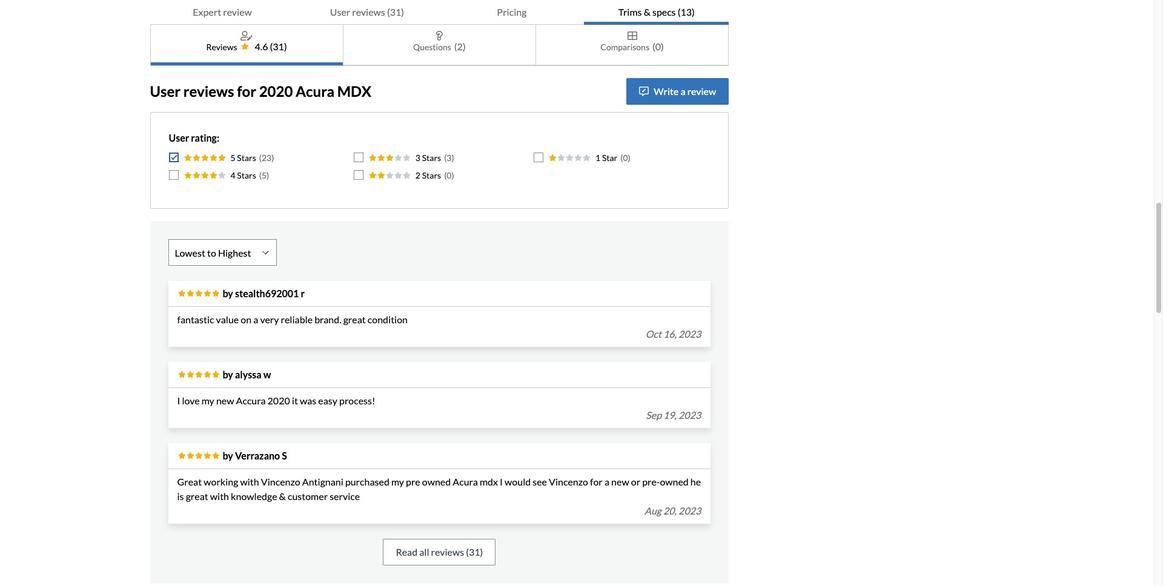 Task type: locate. For each thing, give the bounding box(es) containing it.
stars up 4 stars ( 5 )
[[237, 153, 256, 163]]

1 horizontal spatial owned
[[660, 476, 689, 488]]

1 horizontal spatial for
[[590, 476, 603, 488]]

1 vertical spatial 0
[[447, 170, 452, 181]]

i inside the i love my new accura 2020 it was easy process! sep 19, 2023
[[177, 395, 180, 407]]

1 tab list from the top
[[150, 0, 729, 25]]

3 stars ( 3 )
[[416, 153, 454, 163]]

write a review
[[654, 85, 717, 97]]

with
[[240, 476, 259, 488], [210, 491, 229, 502]]

my right love
[[202, 395, 214, 407]]

my left pre
[[391, 476, 404, 488]]

user reviews for 2020 acura mdx
[[150, 82, 372, 100]]

brand.
[[315, 314, 342, 325]]

2 2023 from the top
[[679, 410, 701, 421]]

for down 4.6
[[237, 82, 256, 100]]

0 horizontal spatial (31)
[[270, 41, 287, 52]]

)
[[272, 153, 274, 163], [452, 153, 454, 163], [628, 153, 631, 163], [267, 170, 269, 181], [452, 170, 454, 181]]

by up value
[[223, 288, 233, 299]]

2 vincenzo from the left
[[549, 476, 589, 488]]

2 vertical spatial user
[[169, 132, 189, 144]]

1 horizontal spatial 0
[[623, 153, 628, 163]]

1 vertical spatial review
[[688, 85, 717, 97]]

1 2023 from the top
[[679, 329, 701, 340]]

0 vertical spatial with
[[240, 476, 259, 488]]

5 up 4
[[231, 153, 236, 163]]

2 horizontal spatial reviews
[[431, 547, 464, 558]]

2020 left it at the bottom left of page
[[268, 395, 290, 407]]

(31) inside tab
[[387, 6, 404, 18]]

stars up 2 stars ( 0 )
[[422, 153, 441, 163]]

read all reviews (31)
[[396, 547, 483, 558]]

question image
[[436, 31, 443, 41]]

is
[[177, 491, 184, 502]]

(31)
[[387, 6, 404, 18], [270, 41, 287, 52], [466, 547, 483, 558]]

w
[[263, 369, 271, 381]]

by for by verrazano s
[[223, 450, 233, 462]]

1 vertical spatial for
[[590, 476, 603, 488]]

2
[[416, 170, 421, 181]]

acura
[[296, 82, 335, 100], [453, 476, 478, 488]]

a right 'write'
[[681, 85, 686, 97]]

user reviews (31) tab
[[295, 0, 440, 25]]

0 vertical spatial new
[[216, 395, 234, 407]]

0 vertical spatial great
[[343, 314, 366, 325]]

2 vertical spatial reviews
[[431, 547, 464, 558]]

acura left mdx
[[453, 476, 478, 488]]

for left or
[[590, 476, 603, 488]]

0 horizontal spatial great
[[186, 491, 208, 502]]

(2)
[[454, 41, 466, 52]]

pricing tab
[[440, 0, 584, 25]]

( up 4 stars ( 5 )
[[259, 153, 262, 163]]

0 vertical spatial (31)
[[387, 6, 404, 18]]

&
[[644, 6, 651, 18], [279, 491, 286, 502]]

1 horizontal spatial vincenzo
[[549, 476, 589, 488]]

0 vertical spatial review
[[223, 6, 252, 18]]

a
[[681, 85, 686, 97], [253, 314, 258, 325], [605, 476, 610, 488]]

my inside the i love my new accura 2020 it was easy process! sep 19, 2023
[[202, 395, 214, 407]]

acura left the mdx
[[296, 82, 335, 100]]

stars for 5 stars
[[237, 153, 256, 163]]

( down '23' on the left top of the page
[[259, 170, 262, 181]]

write
[[654, 85, 679, 97]]

2 stars ( 0 )
[[416, 170, 454, 181]]

0 horizontal spatial &
[[279, 491, 286, 502]]

1 vincenzo from the left
[[261, 476, 300, 488]]

( for 3 stars
[[444, 153, 447, 163]]

3 2023 from the top
[[679, 505, 701, 517]]

1 3 from the left
[[416, 153, 421, 163]]

reviews
[[206, 42, 237, 52]]

0 horizontal spatial owned
[[422, 476, 451, 488]]

1 horizontal spatial review
[[688, 85, 717, 97]]

0 horizontal spatial 5
[[231, 153, 236, 163]]

a right on
[[253, 314, 258, 325]]

new inside great working with vincenzo antignani purchased my pre owned acura mdx i would see vincenzo for a new or pre-owned he is great with knowledge & customer service aug 20, 2023
[[612, 476, 630, 488]]

0 horizontal spatial acura
[[296, 82, 335, 100]]

2 vertical spatial (31)
[[466, 547, 483, 558]]

1 vertical spatial 2020
[[268, 395, 290, 407]]

0 horizontal spatial vincenzo
[[261, 476, 300, 488]]

trims & specs (13) tab
[[584, 0, 729, 25]]

0 vertical spatial i
[[177, 395, 180, 407]]

by
[[223, 288, 233, 299], [223, 369, 233, 381], [223, 450, 233, 462]]

pre
[[406, 476, 420, 488]]

0 down 3 stars ( 3 )
[[447, 170, 452, 181]]

write a review button
[[627, 78, 729, 105]]

i love my new accura 2020 it was easy process! sep 19, 2023
[[177, 395, 701, 421]]

( for 2 stars
[[444, 170, 447, 181]]

mdx
[[480, 476, 498, 488]]

0 horizontal spatial a
[[253, 314, 258, 325]]

1 vertical spatial by
[[223, 369, 233, 381]]

0 vertical spatial 2023
[[679, 329, 701, 340]]

i left love
[[177, 395, 180, 407]]

20,
[[664, 505, 677, 517]]

0 vertical spatial by
[[223, 288, 233, 299]]

& left specs
[[644, 6, 651, 18]]

4.6
[[255, 41, 268, 52]]

3 up 2 stars ( 0 )
[[447, 153, 452, 163]]

0 horizontal spatial my
[[202, 395, 214, 407]]

1 horizontal spatial 3
[[447, 153, 452, 163]]

antignani
[[302, 476, 344, 488]]

i right mdx
[[500, 476, 503, 488]]

1 horizontal spatial my
[[391, 476, 404, 488]]

2023
[[679, 329, 701, 340], [679, 410, 701, 421], [679, 505, 701, 517]]

2 tab list from the top
[[150, 18, 729, 66]]

condition
[[368, 314, 408, 325]]

) for 5 stars ( 23 )
[[272, 153, 274, 163]]

a left or
[[605, 476, 610, 488]]

vincenzo
[[261, 476, 300, 488], [549, 476, 589, 488]]

review
[[223, 6, 252, 18], [688, 85, 717, 97]]

(
[[259, 153, 262, 163], [444, 153, 447, 163], [621, 153, 623, 163], [259, 170, 262, 181], [444, 170, 447, 181]]

alyssa
[[235, 369, 262, 381]]

1 horizontal spatial (31)
[[387, 6, 404, 18]]

3
[[416, 153, 421, 163], [447, 153, 452, 163]]

0 vertical spatial a
[[681, 85, 686, 97]]

0 right star
[[623, 153, 628, 163]]

new left accura
[[216, 395, 234, 407]]

new left or
[[612, 476, 630, 488]]

0 vertical spatial reviews
[[352, 6, 385, 18]]

1 vertical spatial reviews
[[183, 82, 234, 100]]

0 horizontal spatial reviews
[[183, 82, 234, 100]]

1 horizontal spatial reviews
[[352, 6, 385, 18]]

great right brand.
[[343, 314, 366, 325]]

1
[[596, 153, 601, 163]]

stars for 3 stars
[[422, 153, 441, 163]]

user for user rating:
[[169, 132, 189, 144]]

i
[[177, 395, 180, 407], [500, 476, 503, 488]]

owned
[[422, 476, 451, 488], [660, 476, 689, 488]]

1 vertical spatial great
[[186, 491, 208, 502]]

3 up 2
[[416, 153, 421, 163]]

th large image
[[628, 31, 637, 41]]

2023 right 19,
[[679, 410, 701, 421]]

1 vertical spatial user
[[150, 82, 181, 100]]

1 horizontal spatial &
[[644, 6, 651, 18]]

read
[[396, 547, 418, 558]]

reviews
[[352, 6, 385, 18], [183, 82, 234, 100], [431, 547, 464, 558]]

fantastic
[[177, 314, 214, 325]]

stars right 2
[[422, 170, 441, 181]]

0 horizontal spatial review
[[223, 6, 252, 18]]

1 vertical spatial my
[[391, 476, 404, 488]]

review inside tab
[[223, 6, 252, 18]]

(0)
[[653, 41, 664, 52]]

user
[[330, 6, 350, 18], [150, 82, 181, 100], [169, 132, 189, 144]]

trims
[[619, 6, 642, 18]]

with up knowledge
[[240, 476, 259, 488]]

0
[[623, 153, 628, 163], [447, 170, 452, 181]]

1 vertical spatial 5
[[262, 170, 267, 181]]

reviews inside user reviews (31) tab
[[352, 6, 385, 18]]

0 horizontal spatial new
[[216, 395, 234, 407]]

0 horizontal spatial 3
[[416, 153, 421, 163]]

customer
[[288, 491, 328, 502]]

0 vertical spatial acura
[[296, 82, 335, 100]]

questions count element
[[454, 39, 466, 54]]

1 vertical spatial (31)
[[270, 41, 287, 52]]

0 vertical spatial user
[[330, 6, 350, 18]]

stars
[[237, 153, 256, 163], [422, 153, 441, 163], [237, 170, 256, 181], [422, 170, 441, 181]]

new inside the i love my new accura 2020 it was easy process! sep 19, 2023
[[216, 395, 234, 407]]

0 horizontal spatial 0
[[447, 170, 452, 181]]

rating:
[[191, 132, 219, 144]]

2 by from the top
[[223, 369, 233, 381]]

tab list
[[150, 0, 729, 25], [150, 18, 729, 66]]

1 horizontal spatial i
[[500, 476, 503, 488]]

1 vertical spatial a
[[253, 314, 258, 325]]

new
[[216, 395, 234, 407], [612, 476, 630, 488]]

sep
[[646, 410, 662, 421]]

user edit image
[[241, 31, 253, 41]]

2023 inside the i love my new accura 2020 it was easy process! sep 19, 2023
[[679, 410, 701, 421]]

1 vertical spatial 2023
[[679, 410, 701, 421]]

owned right pre
[[422, 476, 451, 488]]

4
[[231, 170, 236, 181]]

2 vertical spatial 2023
[[679, 505, 701, 517]]

2023 right 20,
[[679, 505, 701, 517]]

for
[[237, 82, 256, 100], [590, 476, 603, 488]]

owned left he
[[660, 476, 689, 488]]

2023 right 16,
[[679, 329, 701, 340]]

review right 'write'
[[688, 85, 717, 97]]

it
[[292, 395, 298, 407]]

0 vertical spatial 5
[[231, 153, 236, 163]]

1 horizontal spatial new
[[612, 476, 630, 488]]

0 vertical spatial 0
[[623, 153, 628, 163]]

1 horizontal spatial acura
[[453, 476, 478, 488]]

1 vertical spatial i
[[500, 476, 503, 488]]

1 horizontal spatial with
[[240, 476, 259, 488]]

working
[[204, 476, 238, 488]]

stars right 4
[[237, 170, 256, 181]]

service
[[330, 491, 360, 502]]

1 vertical spatial &
[[279, 491, 286, 502]]

23
[[262, 153, 272, 163]]

vincenzo right see
[[549, 476, 589, 488]]

0 vertical spatial &
[[644, 6, 651, 18]]

1 vertical spatial with
[[210, 491, 229, 502]]

pre-
[[643, 476, 660, 488]]

2 horizontal spatial a
[[681, 85, 686, 97]]

( down 3 stars ( 3 )
[[444, 170, 447, 181]]

great down great
[[186, 491, 208, 502]]

purchased
[[345, 476, 390, 488]]

1 horizontal spatial 5
[[262, 170, 267, 181]]

0 vertical spatial for
[[237, 82, 256, 100]]

my
[[202, 395, 214, 407], [391, 476, 404, 488]]

review up user edit image
[[223, 6, 252, 18]]

5
[[231, 153, 236, 163], [262, 170, 267, 181]]

( right star
[[621, 153, 623, 163]]

my inside great working with vincenzo antignani purchased my pre owned acura mdx i would see vincenzo for a new or pre-owned he is great with knowledge & customer service aug 20, 2023
[[391, 476, 404, 488]]

reviews for (31)
[[352, 6, 385, 18]]

by left alyssa
[[223, 369, 233, 381]]

great
[[343, 314, 366, 325], [186, 491, 208, 502]]

5 down '23' on the left top of the page
[[262, 170, 267, 181]]

love
[[182, 395, 200, 407]]

2 vertical spatial by
[[223, 450, 233, 462]]

& inside trims & specs (13) tab
[[644, 6, 651, 18]]

user inside tab
[[330, 6, 350, 18]]

with down working
[[210, 491, 229, 502]]

2 vertical spatial a
[[605, 476, 610, 488]]

1 vertical spatial new
[[612, 476, 630, 488]]

r
[[301, 288, 305, 299]]

by stealth692001 r
[[223, 288, 305, 299]]

& left the 'customer'
[[279, 491, 286, 502]]

3 by from the top
[[223, 450, 233, 462]]

0 vertical spatial my
[[202, 395, 214, 407]]

1 horizontal spatial great
[[343, 314, 366, 325]]

5 stars ( 23 )
[[231, 153, 274, 163]]

1 vertical spatial acura
[[453, 476, 478, 488]]

( up 2 stars ( 0 )
[[444, 153, 447, 163]]

stealth692001
[[235, 288, 299, 299]]

2 horizontal spatial (31)
[[466, 547, 483, 558]]

vincenzo down 's'
[[261, 476, 300, 488]]

2020 down reviews count element
[[259, 82, 293, 100]]

great
[[177, 476, 202, 488]]

1 by from the top
[[223, 288, 233, 299]]

2020 inside the i love my new accura 2020 it was easy process! sep 19, 2023
[[268, 395, 290, 407]]

by up working
[[223, 450, 233, 462]]

2 3 from the left
[[447, 153, 452, 163]]

0 horizontal spatial i
[[177, 395, 180, 407]]

1 horizontal spatial a
[[605, 476, 610, 488]]

1 owned from the left
[[422, 476, 451, 488]]



Task type: vqa. For each thing, say whether or not it's contained in the screenshot.


Task type: describe. For each thing, give the bounding box(es) containing it.
trims & specs (13)
[[619, 6, 695, 18]]

expert
[[193, 6, 221, 18]]

would
[[505, 476, 531, 488]]

reliable
[[281, 314, 313, 325]]

) for 3 stars ( 3 )
[[452, 153, 454, 163]]

expert review
[[193, 6, 252, 18]]

(31) inside button
[[466, 547, 483, 558]]

( for 1 star
[[621, 153, 623, 163]]

tab list containing expert review
[[150, 0, 729, 25]]

0 horizontal spatial for
[[237, 82, 256, 100]]

& inside great working with vincenzo antignani purchased my pre owned acura mdx i would see vincenzo for a new or pre-owned he is great with knowledge & customer service aug 20, 2023
[[279, 491, 286, 502]]

s
[[282, 450, 287, 462]]

great inside fantastic value on a very reliable brand. great condition oct 16, 2023
[[343, 314, 366, 325]]

) for 4 stars ( 5 )
[[267, 170, 269, 181]]

19,
[[664, 410, 677, 421]]

mdx
[[337, 82, 372, 100]]

he
[[691, 476, 701, 488]]

value
[[216, 314, 239, 325]]

questions (2)
[[413, 41, 466, 52]]

knowledge
[[231, 491, 277, 502]]

expert review tab
[[150, 0, 295, 25]]

acura inside great working with vincenzo antignani purchased my pre owned acura mdx i would see vincenzo for a new or pre-owned he is great with knowledge & customer service aug 20, 2023
[[453, 476, 478, 488]]

for inside great working with vincenzo antignani purchased my pre owned acura mdx i would see vincenzo for a new or pre-owned he is great with knowledge & customer service aug 20, 2023
[[590, 476, 603, 488]]

( for 5 stars
[[259, 153, 262, 163]]

1 star ( 0 )
[[596, 153, 631, 163]]

0 for 1 star ( 0 )
[[623, 153, 628, 163]]

see
[[533, 476, 547, 488]]

) for 2 stars ( 0 )
[[452, 170, 454, 181]]

(13)
[[678, 6, 695, 18]]

star
[[602, 153, 618, 163]]

accura
[[236, 395, 266, 407]]

) for 1 star ( 0 )
[[628, 153, 631, 163]]

comparisons count element
[[653, 39, 664, 54]]

2023 inside fantastic value on a very reliable brand. great condition oct 16, 2023
[[679, 329, 701, 340]]

was
[[300, 395, 317, 407]]

0 for 2 stars ( 0 )
[[447, 170, 452, 181]]

user reviews (31)
[[330, 6, 404, 18]]

reviews inside read all reviews (31) button
[[431, 547, 464, 558]]

comparisons
[[601, 42, 650, 52]]

2023 inside great working with vincenzo antignani purchased my pre owned acura mdx i would see vincenzo for a new or pre-owned he is great with knowledge & customer service aug 20, 2023
[[679, 505, 701, 517]]

or
[[631, 476, 641, 488]]

great inside great working with vincenzo antignani purchased my pre owned acura mdx i would see vincenzo for a new or pre-owned he is great with knowledge & customer service aug 20, 2023
[[186, 491, 208, 502]]

verrazano
[[235, 450, 280, 462]]

16,
[[664, 329, 677, 340]]

all
[[420, 547, 429, 558]]

pricing
[[497, 6, 527, 18]]

process!
[[339, 395, 375, 407]]

fantastic value on a very reliable brand. great condition oct 16, 2023
[[177, 314, 701, 340]]

a inside button
[[681, 85, 686, 97]]

0 vertical spatial 2020
[[259, 82, 293, 100]]

user for user reviews for 2020 acura mdx
[[150, 82, 181, 100]]

questions
[[413, 42, 451, 52]]

( for 4 stars
[[259, 170, 262, 181]]

stars for 2 stars
[[422, 170, 441, 181]]

very
[[260, 314, 279, 325]]

reviews for for
[[183, 82, 234, 100]]

by for by stealth692001 r
[[223, 288, 233, 299]]

0 horizontal spatial with
[[210, 491, 229, 502]]

by alyssa w
[[223, 369, 271, 381]]

review inside button
[[688, 85, 717, 97]]

2 owned from the left
[[660, 476, 689, 488]]

on
[[241, 314, 252, 325]]

4 stars ( 5 )
[[231, 170, 269, 181]]

reviews count element
[[270, 39, 287, 54]]

a inside great working with vincenzo antignani purchased my pre owned acura mdx i would see vincenzo for a new or pre-owned he is great with knowledge & customer service aug 20, 2023
[[605, 476, 610, 488]]

by for by alyssa w
[[223, 369, 233, 381]]

stars for 4 stars
[[237, 170, 256, 181]]

specs
[[653, 6, 676, 18]]

tab list containing 4.6
[[150, 18, 729, 66]]

user rating:
[[169, 132, 219, 144]]

aug
[[645, 505, 662, 517]]

comment alt edit image
[[640, 87, 649, 96]]

great working with vincenzo antignani purchased my pre owned acura mdx i would see vincenzo for a new or pre-owned he is great with knowledge & customer service aug 20, 2023
[[177, 476, 701, 517]]

a inside fantastic value on a very reliable brand. great condition oct 16, 2023
[[253, 314, 258, 325]]

by verrazano s
[[223, 450, 287, 462]]

comparisons (0)
[[601, 41, 664, 52]]

easy
[[318, 395, 338, 407]]

i inside great working with vincenzo antignani purchased my pre owned acura mdx i would see vincenzo for a new or pre-owned he is great with knowledge & customer service aug 20, 2023
[[500, 476, 503, 488]]

4.6 (31)
[[255, 41, 287, 52]]

read all reviews (31) button
[[383, 539, 496, 566]]

oct
[[646, 329, 662, 340]]



